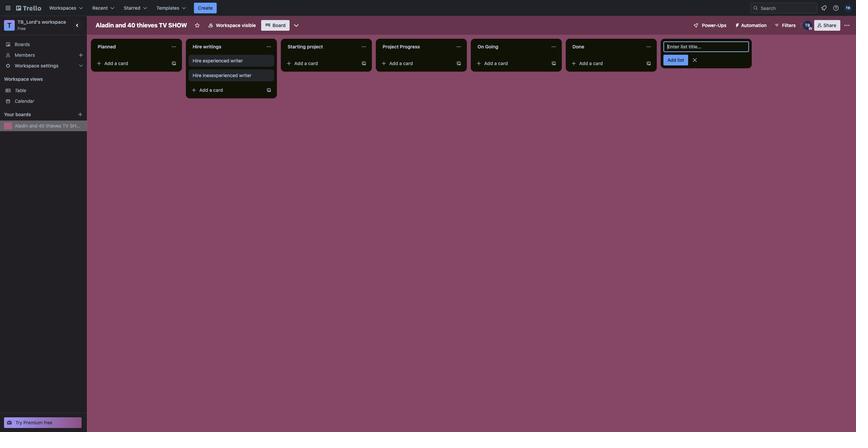 Task type: locate. For each thing, give the bounding box(es) containing it.
thieves
[[137, 22, 158, 29], [46, 123, 61, 129]]

add down inexexperienced
[[199, 87, 208, 93]]

share
[[824, 22, 837, 28]]

filters
[[782, 22, 796, 28]]

create from template… image
[[361, 61, 367, 66], [456, 61, 462, 66], [646, 61, 652, 66], [266, 88, 272, 93]]

show down add board image
[[70, 123, 84, 129]]

a for hire writings
[[209, 87, 212, 93]]

0 vertical spatial writer
[[231, 58, 243, 64]]

workspace inside workspace visible button
[[216, 22, 241, 28]]

0 horizontal spatial create from template… image
[[171, 61, 177, 66]]

hire left "writings"
[[193, 44, 202, 50]]

filters button
[[772, 20, 798, 31]]

0 vertical spatial 40
[[127, 22, 135, 29]]

1 horizontal spatial create from template… image
[[551, 61, 557, 66]]

add list
[[668, 57, 684, 63]]

add a card down starting project
[[294, 61, 318, 66]]

hire
[[193, 44, 202, 50], [193, 58, 202, 64], [193, 73, 202, 78]]

create from template… image for planned
[[171, 61, 177, 66]]

1 vertical spatial tv
[[63, 123, 69, 129]]

0 vertical spatial tv
[[159, 22, 167, 29]]

tv
[[159, 22, 167, 29], [63, 123, 69, 129]]

show inside text field
[[168, 22, 187, 29]]

power-ups button
[[689, 20, 731, 31]]

0 vertical spatial workspace
[[216, 22, 241, 28]]

aladin down recent dropdown button
[[96, 22, 114, 29]]

a down starting project
[[304, 61, 307, 66]]

add a card for project progress
[[389, 61, 413, 66]]

calendar link
[[15, 98, 83, 105]]

workspace left visible
[[216, 22, 241, 28]]

writer up hire inexexperienced writer "link"
[[231, 58, 243, 64]]

writer inside hire inexexperienced writer "link"
[[239, 73, 252, 78]]

40 inside text field
[[127, 22, 135, 29]]

writer for hire inexexperienced writer
[[239, 73, 252, 78]]

settings
[[41, 63, 58, 69]]

1 vertical spatial workspace
[[15, 63, 39, 69]]

card down the done text field at the right of the page
[[593, 61, 603, 66]]

0 vertical spatial aladin
[[96, 22, 114, 29]]

aladin inside text field
[[96, 22, 114, 29]]

hire inexexperienced writer
[[193, 73, 252, 78]]

power-
[[702, 22, 718, 28]]

1 horizontal spatial show
[[168, 22, 187, 29]]

create from template… image for project progress
[[456, 61, 462, 66]]

40 down your boards with 1 items element
[[39, 123, 45, 129]]

0 horizontal spatial show
[[70, 123, 84, 129]]

create
[[198, 5, 213, 11]]

0 notifications image
[[820, 4, 828, 12]]

1 horizontal spatial tv
[[159, 22, 167, 29]]

workspace for workspace visible
[[216, 22, 241, 28]]

a down 'project progress'
[[399, 61, 402, 66]]

tv down templates
[[159, 22, 167, 29]]

add down 'starting'
[[294, 61, 303, 66]]

0 vertical spatial show
[[168, 22, 187, 29]]

add left list
[[668, 57, 677, 63]]

planned
[[98, 44, 116, 50]]

card
[[118, 61, 128, 66], [308, 61, 318, 66], [403, 61, 413, 66], [498, 61, 508, 66], [593, 61, 603, 66], [213, 87, 223, 93]]

and down starred
[[115, 22, 126, 29]]

1 vertical spatial writer
[[239, 73, 252, 78]]

project
[[307, 44, 323, 50]]

show menu image
[[844, 22, 851, 29]]

0 horizontal spatial thieves
[[46, 123, 61, 129]]

a down inexexperienced
[[209, 87, 212, 93]]

aladin and 40 thieves tv show down starred popup button
[[96, 22, 187, 29]]

writer inside hire experienced writer link
[[231, 58, 243, 64]]

project
[[383, 44, 399, 50]]

tv down "calendar" "link"
[[63, 123, 69, 129]]

40
[[127, 22, 135, 29], [39, 123, 45, 129]]

add a card for done
[[579, 61, 603, 66]]

primary element
[[0, 0, 856, 16]]

writer down hire experienced writer link
[[239, 73, 252, 78]]

workspace inside workspace settings popup button
[[15, 63, 39, 69]]

add a card down going
[[484, 61, 508, 66]]

on going
[[478, 44, 499, 50]]

card down project
[[308, 61, 318, 66]]

progress
[[400, 44, 420, 50]]

and down your boards with 1 items element
[[29, 123, 37, 129]]

card down progress
[[403, 61, 413, 66]]

hire down "hire writings"
[[193, 58, 202, 64]]

show down templates dropdown button
[[168, 22, 187, 29]]

aladin and 40 thieves tv show
[[96, 22, 187, 29], [15, 123, 84, 129]]

0 vertical spatial aladin and 40 thieves tv show
[[96, 22, 187, 29]]

recent button
[[88, 3, 119, 13]]

tb_lord's
[[17, 19, 40, 25]]

add a card for starting project
[[294, 61, 318, 66]]

0 horizontal spatial and
[[29, 123, 37, 129]]

inexexperienced
[[203, 73, 238, 78]]

a for starting project
[[304, 61, 307, 66]]

add a card button down hire inexexperienced writer
[[189, 85, 264, 96]]

views
[[30, 76, 43, 82]]

1 vertical spatial aladin
[[15, 123, 28, 129]]

0 vertical spatial hire
[[193, 44, 202, 50]]

1 hire from the top
[[193, 44, 202, 50]]

boards
[[15, 41, 30, 47]]

1 vertical spatial hire
[[193, 58, 202, 64]]

card down the planned text field
[[118, 61, 128, 66]]

done
[[573, 44, 584, 50]]

add a card button down on going text box
[[474, 58, 549, 69]]

Done text field
[[569, 41, 642, 52]]

try premium free button
[[4, 418, 82, 429]]

1 horizontal spatial thieves
[[137, 22, 158, 29]]

1 horizontal spatial aladin and 40 thieves tv show
[[96, 22, 187, 29]]

star or unstar board image
[[195, 23, 200, 28]]

workspace
[[42, 19, 66, 25]]

workspace visible button
[[204, 20, 260, 31]]

sm image
[[732, 20, 742, 29]]

free
[[17, 26, 26, 31]]

workspace down members
[[15, 63, 39, 69]]

ups
[[718, 22, 727, 28]]

workspace views
[[4, 76, 43, 82]]

add
[[668, 57, 677, 63], [104, 61, 113, 66], [294, 61, 303, 66], [389, 61, 398, 66], [484, 61, 493, 66], [579, 61, 588, 66], [199, 87, 208, 93]]

going
[[485, 44, 499, 50]]

add a card down 'project progress'
[[389, 61, 413, 66]]

2 hire from the top
[[193, 58, 202, 64]]

automation button
[[732, 20, 771, 31]]

hire writings
[[193, 44, 221, 50]]

add down project
[[389, 61, 398, 66]]

2 create from template… image from the left
[[551, 61, 557, 66]]

thieves down starred popup button
[[137, 22, 158, 29]]

1 horizontal spatial and
[[115, 22, 126, 29]]

and
[[115, 22, 126, 29], [29, 123, 37, 129]]

hire inside "link"
[[193, 73, 202, 78]]

card down inexexperienced
[[213, 87, 223, 93]]

hire inside text field
[[193, 44, 202, 50]]

0 horizontal spatial aladin and 40 thieves tv show
[[15, 123, 84, 129]]

add a card button down the done text field at the right of the page
[[569, 58, 644, 69]]

2 vertical spatial hire
[[193, 73, 202, 78]]

On Going text field
[[474, 41, 547, 52]]

tb_lord's workspace link
[[17, 19, 66, 25]]

starting project
[[288, 44, 323, 50]]

aladin down boards
[[15, 123, 28, 129]]

a
[[114, 61, 117, 66], [304, 61, 307, 66], [399, 61, 402, 66], [494, 61, 497, 66], [590, 61, 592, 66], [209, 87, 212, 93]]

workspace up the table
[[4, 76, 29, 82]]

this member is an admin of this board. image
[[809, 27, 812, 30]]

thieves inside aladin and 40 thieves tv show link
[[46, 123, 61, 129]]

1 horizontal spatial 40
[[127, 22, 135, 29]]

add a card button
[[94, 58, 169, 69], [284, 58, 359, 69], [379, 58, 454, 69], [474, 58, 549, 69], [569, 58, 644, 69], [189, 85, 264, 96]]

writings
[[203, 44, 221, 50]]

power-ups
[[702, 22, 727, 28]]

try premium free
[[15, 421, 52, 426]]

thieves down your boards with 1 items element
[[46, 123, 61, 129]]

and inside the aladin and 40 thieves tv show text field
[[115, 22, 126, 29]]

show
[[168, 22, 187, 29], [70, 123, 84, 129]]

40 down starred
[[127, 22, 135, 29]]

workspace for workspace views
[[4, 76, 29, 82]]

list
[[678, 57, 684, 63]]

a down the done text field at the right of the page
[[590, 61, 592, 66]]

0 vertical spatial thieves
[[137, 22, 158, 29]]

add a card down inexexperienced
[[199, 87, 223, 93]]

3 hire from the top
[[193, 73, 202, 78]]

aladin and 40 thieves tv show down your boards with 1 items element
[[15, 123, 84, 129]]

t
[[7, 21, 11, 29]]

add a card button down project progress text box
[[379, 58, 454, 69]]

add a card button down starting project text field
[[284, 58, 359, 69]]

tv inside text field
[[159, 22, 167, 29]]

1 vertical spatial thieves
[[46, 123, 61, 129]]

1 vertical spatial aladin and 40 thieves tv show
[[15, 123, 84, 129]]

create from template… image
[[171, 61, 177, 66], [551, 61, 557, 66]]

a down going
[[494, 61, 497, 66]]

hire left inexexperienced
[[193, 73, 202, 78]]

1 horizontal spatial aladin
[[96, 22, 114, 29]]

add a card down done
[[579, 61, 603, 66]]

add a card
[[104, 61, 128, 66], [294, 61, 318, 66], [389, 61, 413, 66], [484, 61, 508, 66], [579, 61, 603, 66], [199, 87, 223, 93]]

writer
[[231, 58, 243, 64], [239, 73, 252, 78]]

create from template… image for on going
[[551, 61, 557, 66]]

hire for hire inexexperienced writer
[[193, 73, 202, 78]]

tb_lord (tylerblack44) image
[[803, 21, 813, 30]]

your
[[4, 112, 14, 117]]

aladin and 40 thieves tv show inside text field
[[96, 22, 187, 29]]

1 vertical spatial and
[[29, 123, 37, 129]]

0 vertical spatial and
[[115, 22, 126, 29]]

1 create from template… image from the left
[[171, 61, 177, 66]]

2 vertical spatial workspace
[[4, 76, 29, 82]]

add down the on going
[[484, 61, 493, 66]]

aladin
[[96, 22, 114, 29], [15, 123, 28, 129]]

0 horizontal spatial 40
[[39, 123, 45, 129]]

workspace
[[216, 22, 241, 28], [15, 63, 39, 69], [4, 76, 29, 82]]



Task type: vqa. For each thing, say whether or not it's contained in the screenshot.
Done's Add a card
yes



Task type: describe. For each thing, give the bounding box(es) containing it.
tb_lord's workspace free
[[17, 19, 66, 31]]

hire experienced writer link
[[193, 58, 270, 64]]

recent
[[92, 5, 108, 11]]

add a card button for starting project
[[284, 58, 359, 69]]

starred
[[124, 5, 140, 11]]

members link
[[0, 50, 87, 61]]

1 vertical spatial show
[[70, 123, 84, 129]]

board link
[[261, 20, 290, 31]]

on
[[478, 44, 484, 50]]

workspaces
[[49, 5, 76, 11]]

add a card button for project progress
[[379, 58, 454, 69]]

templates button
[[152, 3, 190, 13]]

Starting project text field
[[284, 41, 357, 52]]

t link
[[4, 20, 15, 31]]

card for hire writings
[[213, 87, 223, 93]]

table
[[15, 88, 26, 93]]

workspace for workspace settings
[[15, 63, 39, 69]]

members
[[15, 52, 35, 58]]

workspace navigation collapse icon image
[[73, 21, 82, 30]]

try
[[15, 421, 22, 426]]

Project Progress text field
[[379, 41, 452, 52]]

back to home image
[[16, 3, 41, 13]]

free
[[44, 421, 52, 426]]

add board image
[[78, 112, 83, 117]]

a down planned
[[114, 61, 117, 66]]

card for done
[[593, 61, 603, 66]]

cancel list editing image
[[692, 57, 698, 64]]

writer for hire experienced writer
[[231, 58, 243, 64]]

Board name text field
[[92, 20, 191, 31]]

open information menu image
[[833, 5, 840, 11]]

create from template… image for done
[[646, 61, 652, 66]]

calendar
[[15, 98, 34, 104]]

hire inexexperienced writer link
[[193, 72, 270, 79]]

aladin and 40 thieves tv show link
[[15, 123, 84, 129]]

add list button
[[664, 55, 688, 66]]

a for project progress
[[399, 61, 402, 66]]

0 horizontal spatial tv
[[63, 123, 69, 129]]

add a card for hire writings
[[199, 87, 223, 93]]

tyler black (tylerblack44) image
[[844, 4, 852, 12]]

hire experienced writer
[[193, 58, 243, 64]]

a for done
[[590, 61, 592, 66]]

hire for hire writings
[[193, 44, 202, 50]]

card down on going text box
[[498, 61, 508, 66]]

starting
[[288, 44, 306, 50]]

starred button
[[120, 3, 151, 13]]

Hire writings text field
[[189, 41, 262, 52]]

workspace settings button
[[0, 61, 87, 71]]

project progress
[[383, 44, 420, 50]]

workspace settings
[[15, 63, 58, 69]]

table link
[[15, 87, 83, 94]]

create button
[[194, 3, 217, 13]]

board
[[273, 22, 286, 28]]

experienced
[[203, 58, 229, 64]]

create from template… image for starting project
[[361, 61, 367, 66]]

automation
[[742, 22, 767, 28]]

your boards with 1 items element
[[4, 111, 68, 119]]

and inside aladin and 40 thieves tv show link
[[29, 123, 37, 129]]

boards
[[15, 112, 31, 117]]

hire for hire experienced writer
[[193, 58, 202, 64]]

premium
[[23, 421, 43, 426]]

add a card button down the planned text field
[[94, 58, 169, 69]]

card for project progress
[[403, 61, 413, 66]]

thieves inside the aladin and 40 thieves tv show text field
[[137, 22, 158, 29]]

add a card button for done
[[569, 58, 644, 69]]

create from template… image for hire writings
[[266, 88, 272, 93]]

visible
[[242, 22, 256, 28]]

card for starting project
[[308, 61, 318, 66]]

0 horizontal spatial aladin
[[15, 123, 28, 129]]

workspaces button
[[45, 3, 87, 13]]

Planned text field
[[94, 41, 167, 52]]

add down done
[[579, 61, 588, 66]]

add inside add list button
[[668, 57, 677, 63]]

templates
[[156, 5, 179, 11]]

boards link
[[0, 39, 87, 50]]

add a card button for hire writings
[[189, 85, 264, 96]]

your boards
[[4, 112, 31, 117]]

workspace visible
[[216, 22, 256, 28]]

Search field
[[759, 3, 817, 13]]

add down planned
[[104, 61, 113, 66]]

search image
[[753, 5, 759, 11]]

add a card down planned
[[104, 61, 128, 66]]

customize views image
[[293, 22, 300, 29]]

share button
[[815, 20, 841, 31]]

Enter list title… text field
[[664, 41, 749, 52]]

1 vertical spatial 40
[[39, 123, 45, 129]]



